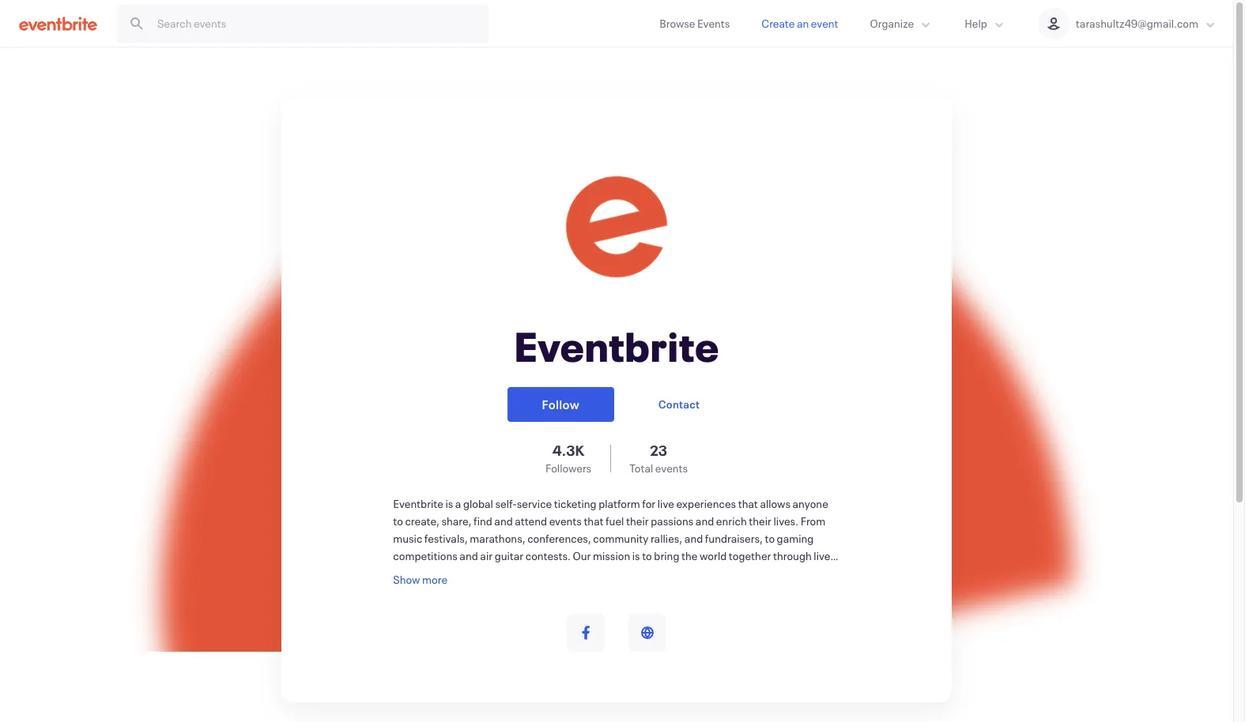 Task type: describe. For each thing, give the bounding box(es) containing it.
music
[[393, 531, 423, 546]]

0 horizontal spatial to
[[393, 514, 403, 529]]

events
[[698, 16, 730, 31]]

1 horizontal spatial is
[[633, 549, 640, 564]]

self-
[[495, 497, 517, 512]]

conferences,
[[528, 531, 591, 546]]

share,
[[442, 514, 472, 529]]

create
[[762, 16, 795, 31]]

eventbrite image
[[19, 15, 97, 31]]

service
[[517, 497, 552, 512]]

events inside the 23 total events
[[656, 461, 688, 476]]

an
[[797, 16, 809, 31]]

help
[[965, 16, 988, 31]]

through
[[773, 549, 812, 564]]

1 vertical spatial that
[[584, 514, 604, 529]]

0 horizontal spatial is
[[446, 497, 453, 512]]

organize
[[870, 16, 914, 31]]

passions
[[651, 514, 694, 529]]

0 horizontal spatial live
[[658, 497, 675, 512]]

1 vertical spatial to
[[765, 531, 775, 546]]

mission
[[593, 549, 631, 564]]

browse events link
[[644, 0, 746, 47]]

and down self-
[[495, 514, 513, 529]]

and down experiences
[[696, 514, 714, 529]]

23
[[650, 441, 668, 460]]

guitar
[[495, 549, 524, 564]]

contests.
[[526, 549, 571, 564]]

bring
[[654, 549, 680, 564]]

create an event link
[[746, 0, 855, 47]]

anyone
[[793, 497, 829, 512]]

global
[[463, 497, 493, 512]]

2 their from the left
[[749, 514, 772, 529]]

gaming
[[777, 531, 814, 546]]

air
[[480, 549, 493, 564]]

1 their from the left
[[626, 514, 649, 529]]

lives.
[[774, 514, 799, 529]]

browse
[[660, 16, 696, 31]]

event
[[811, 16, 839, 31]]

browse events
[[660, 16, 730, 31]]

help link
[[949, 0, 1022, 47]]

and left air
[[460, 549, 478, 564]]

attend
[[515, 514, 547, 529]]



Task type: locate. For each thing, give the bounding box(es) containing it.
0 vertical spatial events
[[656, 461, 688, 476]]

from
[[801, 514, 826, 529]]

0 horizontal spatial events
[[549, 514, 582, 529]]

is down "community" on the bottom of the page
[[633, 549, 640, 564]]

eventbrite
[[515, 320, 720, 373], [393, 497, 444, 512]]

festivals,
[[425, 531, 468, 546]]

allows
[[760, 497, 791, 512]]

live
[[658, 497, 675, 512], [814, 549, 831, 564]]

0 vertical spatial is
[[446, 497, 453, 512]]

their down the for
[[626, 514, 649, 529]]

1 vertical spatial is
[[633, 549, 640, 564]]

events down 23
[[656, 461, 688, 476]]

community
[[593, 531, 649, 546]]

1 horizontal spatial eventbrite
[[515, 320, 720, 373]]

eventbrite inside eventbrite is a global self-service ticketing platform for live experiences that allows anyone to create, share, find and attend events that fuel their passions and enrich their lives. from music festivals, marathons, conferences, community rallies, and fundraisers, to gaming competitions and air guitar contests. our mission is to bring the world together through live experiences.
[[393, 497, 444, 512]]

create,
[[405, 514, 440, 529]]

show more button
[[393, 572, 448, 589]]

0 vertical spatial live
[[658, 497, 675, 512]]

that
[[738, 497, 758, 512], [584, 514, 604, 529]]

more
[[422, 573, 448, 588]]

events inside eventbrite is a global self-service ticketing platform for live experiences that allows anyone to create, share, find and attend events that fuel their passions and enrich their lives. from music festivals, marathons, conferences, community rallies, and fundraisers, to gaming competitions and air guitar contests. our mission is to bring the world together through live experiences.
[[549, 514, 582, 529]]

events
[[656, 461, 688, 476], [549, 514, 582, 529]]

live right through
[[814, 549, 831, 564]]

0 vertical spatial that
[[738, 497, 758, 512]]

show more
[[393, 573, 448, 588]]

0 horizontal spatial that
[[584, 514, 604, 529]]

23 total events
[[630, 441, 688, 476]]

events up the conferences,
[[549, 514, 582, 529]]

1 horizontal spatial live
[[814, 549, 831, 564]]

show
[[393, 573, 420, 588]]

their down allows
[[749, 514, 772, 529]]

world
[[700, 549, 727, 564]]

eventbrite for eventbrite is a global self-service ticketing platform for live experiences that allows anyone to create, share, find and attend events that fuel their passions and enrich their lives. from music festivals, marathons, conferences, community rallies, and fundraisers, to gaming competitions and air guitar contests. our mission is to bring the world together through live experiences.
[[393, 497, 444, 512]]

experiences
[[677, 497, 736, 512]]

to up music
[[393, 514, 403, 529]]

enrich
[[716, 514, 747, 529]]

4.3k followers
[[546, 441, 592, 476]]

1 horizontal spatial to
[[642, 549, 652, 564]]

0 horizontal spatial their
[[626, 514, 649, 529]]

a
[[455, 497, 461, 512]]

platform
[[599, 497, 640, 512]]

followers
[[546, 461, 592, 476]]

our
[[573, 549, 591, 564]]

that left fuel
[[584, 514, 604, 529]]

1 vertical spatial events
[[549, 514, 582, 529]]

organize link
[[855, 0, 949, 47]]

competitions
[[393, 549, 458, 564]]

is
[[446, 497, 453, 512], [633, 549, 640, 564]]

their
[[626, 514, 649, 529], [749, 514, 772, 529]]

eventbrite is a global self-service ticketing platform for live experiences that allows anyone to create, share, find and attend events that fuel their passions and enrich their lives. from music festivals, marathons, conferences, community rallies, and fundraisers, to gaming competitions and air guitar contests. our mission is to bring the world together through live experiences.
[[393, 497, 831, 581]]

for
[[642, 497, 656, 512]]

to down lives.
[[765, 531, 775, 546]]

eventbrite for eventbrite
[[515, 320, 720, 373]]

0 vertical spatial eventbrite
[[515, 320, 720, 373]]

tarashultz49@gmail.com link
[[1022, 0, 1234, 47]]

together
[[729, 549, 771, 564]]

and
[[495, 514, 513, 529], [696, 514, 714, 529], [685, 531, 703, 546], [460, 549, 478, 564]]

create an event
[[762, 16, 839, 31]]

and up the
[[685, 531, 703, 546]]

follow button
[[508, 388, 615, 422]]

find
[[474, 514, 493, 529]]

fundraisers,
[[705, 531, 763, 546]]

4.3k
[[553, 441, 585, 460]]

1 vertical spatial eventbrite
[[393, 497, 444, 512]]

live right the for
[[658, 497, 675, 512]]

experiences.
[[393, 566, 456, 581]]

tarashultz49@gmail.com
[[1076, 16, 1199, 31]]

1 horizontal spatial their
[[749, 514, 772, 529]]

to
[[393, 514, 403, 529], [765, 531, 775, 546], [642, 549, 652, 564]]

2 vertical spatial to
[[642, 549, 652, 564]]

1 vertical spatial live
[[814, 549, 831, 564]]

marathons,
[[470, 531, 526, 546]]

follow
[[542, 396, 580, 412]]

contact
[[659, 397, 701, 412]]

is left the "a"
[[446, 497, 453, 512]]

1 horizontal spatial that
[[738, 497, 758, 512]]

2 horizontal spatial to
[[765, 531, 775, 546]]

0 horizontal spatial eventbrite
[[393, 497, 444, 512]]

rallies,
[[651, 531, 683, 546]]

ticketing
[[554, 497, 597, 512]]

total
[[630, 461, 654, 476]]

the
[[682, 549, 698, 564]]

0 vertical spatial to
[[393, 514, 403, 529]]

that up enrich in the right bottom of the page
[[738, 497, 758, 512]]

fuel
[[606, 514, 624, 529]]

1 horizontal spatial events
[[656, 461, 688, 476]]

contact button
[[634, 388, 726, 422]]

to left bring
[[642, 549, 652, 564]]



Task type: vqa. For each thing, say whether or not it's contained in the screenshot.
second 'THEIR' from right
yes



